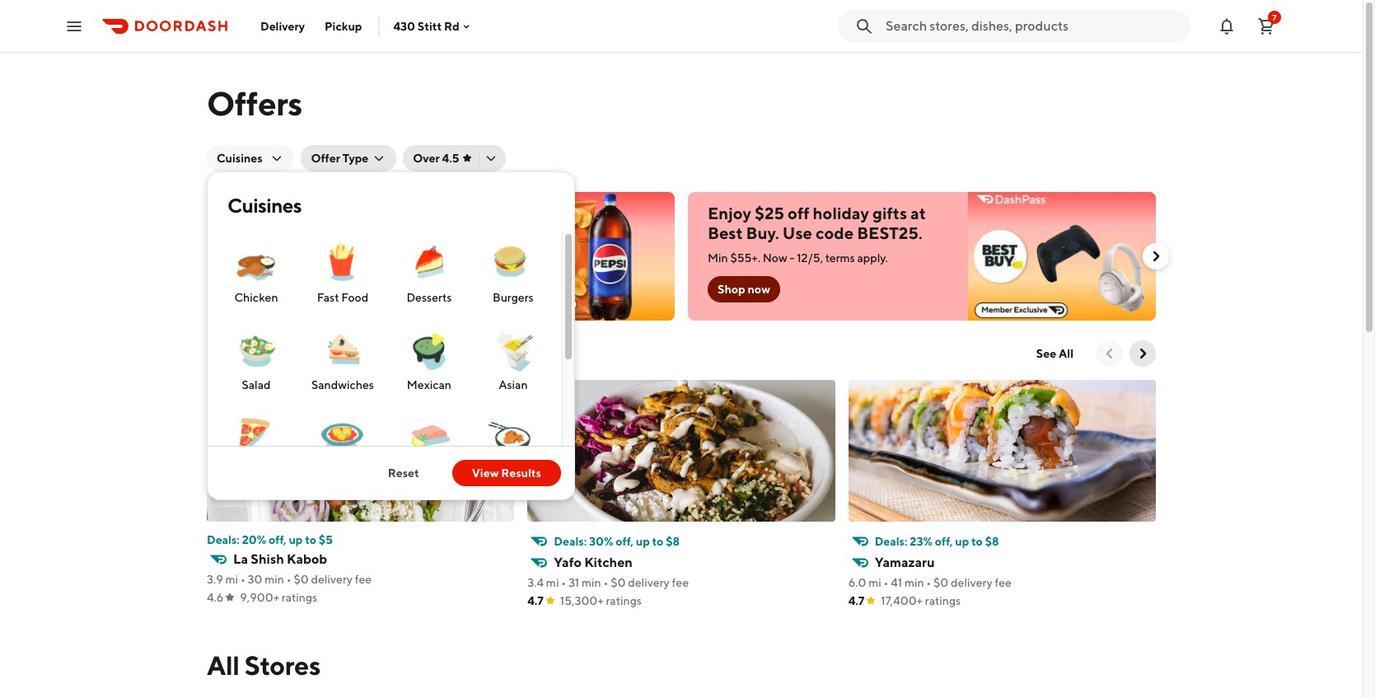 Task type: vqa. For each thing, say whether or not it's contained in the screenshot.
the right RATINGS
yes



Task type: locate. For each thing, give the bounding box(es) containing it.
0 vertical spatial -
[[325, 204, 332, 223]]

all left stores
[[207, 649, 240, 681]]

off
[[788, 204, 810, 223]]

0 horizontal spatial $8
[[666, 535, 680, 548]]

fast
[[317, 291, 339, 304]]

deals: up yafo
[[554, 535, 587, 548]]

match
[[272, 204, 322, 223]]

previous button of carousel image
[[1102, 345, 1118, 362]]

fee
[[355, 573, 372, 586], [672, 576, 689, 589], [995, 576, 1012, 589]]

1 vertical spatial now
[[763, 251, 788, 265]]

la
[[233, 551, 248, 567]]

1 horizontal spatial -
[[394, 232, 399, 245]]

$0 down the kabob
[[294, 573, 309, 586]]

- left "12/8."
[[394, 232, 399, 245]]

results
[[501, 467, 541, 480]]

1 $8 from the left
[[666, 535, 680, 548]]

$55+.
[[731, 251, 761, 265]]

0 horizontal spatial $0
[[294, 573, 309, 586]]

1 horizontal spatial fee
[[672, 576, 689, 589]]

to right 23% in the right of the page
[[972, 535, 983, 548]]

1 horizontal spatial mi
[[546, 576, 559, 589]]

view
[[472, 467, 499, 480]]

$0 for kitchen
[[611, 576, 626, 589]]

min for kitchen
[[582, 576, 601, 589]]

$0
[[294, 573, 309, 586], [611, 576, 626, 589], [934, 576, 949, 589]]

- left 12/5,
[[790, 251, 795, 265]]

off, right 30%
[[616, 535, 634, 548]]

see
[[1037, 347, 1057, 360]]

1 4.7 from the left
[[528, 594, 544, 607]]

1 vertical spatial &
[[325, 232, 333, 245]]

mi right 3.9
[[225, 573, 238, 586]]

15,300+ ratings
[[560, 594, 642, 607]]

&
[[258, 204, 269, 223], [325, 232, 333, 245]]

1 vertical spatial best
[[253, 342, 294, 365]]

• left '41'
[[884, 576, 889, 589]]

delivery for la shish kabob
[[311, 573, 353, 586]]

1 horizontal spatial deals:
[[554, 535, 587, 548]]

next button of carousel image
[[1148, 248, 1165, 265]]

$8 for yafo kitchen
[[666, 535, 680, 548]]

min right 31
[[582, 576, 601, 589]]

1 horizontal spatial $8
[[985, 535, 999, 548]]

0 horizontal spatial now
[[367, 232, 392, 245]]

1 horizontal spatial now
[[748, 283, 771, 296]]

0 horizontal spatial all
[[207, 649, 240, 681]]

• left 30
[[241, 573, 245, 586]]

to right 30%
[[652, 535, 664, 548]]

ratings down 3.9 mi • 30 min • $0 delivery fee
[[282, 591, 317, 604]]

ratings down 6.0 mi • 41 min • $0 delivery fee
[[925, 594, 961, 607]]

deals: up la
[[207, 533, 240, 546]]

ratings for kitchen
[[606, 594, 642, 607]]

min $55+. now - 12/5, terms apply.
[[708, 251, 888, 265]]

430
[[394, 19, 415, 33]]

on
[[227, 232, 243, 245]]

0 horizontal spatial fee
[[355, 573, 372, 586]]

view results button
[[452, 460, 561, 486]]

min up 9,900+ ratings
[[265, 573, 284, 586]]

1 horizontal spatial best
[[708, 223, 743, 242]]

1 vertical spatial cuisines
[[227, 194, 302, 217]]

- for min
[[790, 251, 795, 265]]

•
[[241, 573, 245, 586], [287, 573, 291, 586], [561, 576, 566, 589], [604, 576, 609, 589], [884, 576, 889, 589], [927, 576, 932, 589]]

1 horizontal spatial min
[[582, 576, 601, 589]]

fee for yafo kitchen
[[672, 576, 689, 589]]

best25.
[[857, 223, 923, 242]]

1 horizontal spatial &
[[325, 232, 333, 245]]

2 $8 from the left
[[985, 535, 999, 548]]

best
[[708, 223, 743, 242], [253, 342, 294, 365]]

enjoy $25 off holiday gifts at best buy. use code best25.
[[708, 204, 926, 242]]

0 horizontal spatial mi
[[225, 573, 238, 586]]

41
[[891, 576, 903, 589]]

& left more.
[[325, 232, 333, 245]]

• left 31
[[561, 576, 566, 589]]

order now
[[237, 279, 294, 293]]

7
[[1273, 12, 1277, 22]]

now for $25
[[748, 283, 771, 296]]

sandwiches
[[312, 378, 374, 392]]

up up the kabob
[[289, 533, 303, 546]]

up right 30%
[[636, 535, 650, 548]]

now right order
[[271, 279, 294, 293]]

0 vertical spatial cuisines
[[217, 152, 263, 165]]

0 horizontal spatial ratings
[[282, 591, 317, 604]]

code
[[816, 223, 854, 242]]

delivery for yamazaru
[[951, 576, 993, 589]]

gifts
[[873, 204, 907, 223]]

deals:
[[207, 533, 240, 546], [554, 535, 587, 548], [875, 535, 908, 548]]

fast food
[[317, 291, 369, 304]]

now inside on select pepsi® & more. now - 12/8. terms apply
[[367, 232, 392, 245]]

deals: for yamazaru
[[875, 535, 908, 548]]

mi for la
[[225, 573, 238, 586]]

min right '41'
[[905, 576, 924, 589]]

off, up la shish kabob
[[269, 533, 287, 546]]

1 vertical spatial all
[[207, 649, 240, 681]]

$8 right 23% in the right of the page
[[985, 535, 999, 548]]

terms
[[826, 251, 855, 265]]

mi for yafo
[[546, 576, 559, 589]]

your best deals
[[207, 342, 349, 365]]

all right see
[[1059, 347, 1074, 360]]

$0 down "kitchen"
[[611, 576, 626, 589]]

ratings down 3.4 mi • 31 min • $0 delivery fee
[[606, 594, 642, 607]]

1 horizontal spatial ratings
[[606, 594, 642, 607]]

4.7 for yamazaru
[[849, 594, 865, 607]]

0 horizontal spatial now
[[271, 279, 294, 293]]

delivery
[[311, 573, 353, 586], [628, 576, 670, 589], [951, 576, 993, 589]]

$8 right 30%
[[666, 535, 680, 548]]

1 horizontal spatial now
[[763, 251, 788, 265]]

0 vertical spatial &
[[258, 204, 269, 223]]

up
[[289, 533, 303, 546], [636, 535, 650, 548], [955, 535, 969, 548]]

2 vertical spatial -
[[790, 251, 795, 265]]

off,
[[269, 533, 287, 546], [616, 535, 634, 548], [935, 535, 953, 548]]

2 horizontal spatial -
[[790, 251, 795, 265]]

on select pepsi® & more. now - 12/8. terms apply
[[227, 232, 461, 261]]

4.7 down the 6.0
[[849, 594, 865, 607]]

up right 23% in the right of the page
[[955, 535, 969, 548]]

asian
[[499, 378, 528, 392]]

2 horizontal spatial deals:
[[875, 535, 908, 548]]

now
[[271, 279, 294, 293], [748, 283, 771, 296]]

stitt
[[418, 19, 442, 33]]

cuisines up select
[[227, 194, 302, 217]]

up for yafo kitchen
[[636, 535, 650, 548]]

1 horizontal spatial $0
[[611, 576, 626, 589]]

mi right the 6.0
[[869, 576, 882, 589]]

3.9
[[207, 573, 223, 586]]

2 horizontal spatial delivery
[[951, 576, 993, 589]]

1 horizontal spatial up
[[636, 535, 650, 548]]

to left $5
[[305, 533, 317, 546]]

7 button
[[1250, 9, 1283, 42]]

to
[[305, 533, 317, 546], [652, 535, 664, 548], [972, 535, 983, 548]]

2 4.7 from the left
[[849, 594, 865, 607]]

mi
[[225, 573, 238, 586], [546, 576, 559, 589], [869, 576, 882, 589]]

1 vertical spatial -
[[394, 232, 399, 245]]

now right shop
[[748, 283, 771, 296]]

order
[[237, 279, 269, 293]]

3.4 mi • 31 min • $0 delivery fee
[[528, 576, 689, 589]]

2 horizontal spatial up
[[955, 535, 969, 548]]

0 horizontal spatial min
[[265, 573, 284, 586]]

order now button
[[227, 273, 304, 299]]

• up 9,900+ ratings
[[287, 573, 291, 586]]

mi right the 3.4 in the left bottom of the page
[[546, 576, 559, 589]]

0 vertical spatial now
[[367, 232, 392, 245]]

1 horizontal spatial 4.7
[[849, 594, 865, 607]]

0 horizontal spatial delivery
[[311, 573, 353, 586]]

open menu image
[[64, 16, 84, 36]]

delivery down the kabob
[[311, 573, 353, 586]]

0 horizontal spatial -
[[325, 204, 332, 223]]

now for &
[[271, 279, 294, 293]]

offer type
[[311, 152, 369, 165]]

best down enjoy
[[708, 223, 743, 242]]

delivery for yafo kitchen
[[628, 576, 670, 589]]

1 horizontal spatial all
[[1059, 347, 1074, 360]]

now
[[367, 232, 392, 245], [763, 251, 788, 265]]

1 horizontal spatial delivery
[[628, 576, 670, 589]]

$0 up 17,400+ ratings
[[934, 576, 949, 589]]

2 horizontal spatial fee
[[995, 576, 1012, 589]]

mexican
[[407, 378, 452, 392]]

& right the mix
[[258, 204, 269, 223]]

1 horizontal spatial off,
[[616, 535, 634, 548]]

delivery down "kitchen"
[[628, 576, 670, 589]]

4.7 down the 3.4 in the left bottom of the page
[[528, 594, 544, 607]]

deals: up yamazaru
[[875, 535, 908, 548]]

all
[[1059, 347, 1074, 360], [207, 649, 240, 681]]

2 horizontal spatial to
[[972, 535, 983, 548]]

2 horizontal spatial off,
[[935, 535, 953, 548]]

6.0 mi • 41 min • $0 delivery fee
[[849, 576, 1012, 589]]

type
[[343, 152, 369, 165]]

0 horizontal spatial 4.7
[[528, 594, 544, 607]]

now down buy.
[[763, 251, 788, 265]]

-
[[325, 204, 332, 223], [394, 232, 399, 245], [790, 251, 795, 265]]

2 horizontal spatial min
[[905, 576, 924, 589]]

Store search: begin typing to search for stores available on DoorDash text field
[[886, 17, 1181, 35]]

select
[[246, 232, 277, 245]]

deals: 23% off, up to $8
[[875, 535, 999, 548]]

best up salad
[[253, 342, 294, 365]]

deals: 30% off, up to $8
[[554, 535, 680, 548]]

0 vertical spatial best
[[708, 223, 743, 242]]

deals: for yafo kitchen
[[554, 535, 587, 548]]

now down 2, on the top left of page
[[367, 232, 392, 245]]

9,900+
[[240, 591, 279, 604]]

- left 'buy'
[[325, 204, 332, 223]]

stores
[[245, 649, 321, 681]]

$5
[[319, 533, 333, 546]]

1 horizontal spatial to
[[652, 535, 664, 548]]

delivery down deals: 23% off, up to $8
[[951, 576, 993, 589]]

cuisines up the mix
[[217, 152, 263, 165]]

next button of carousel image
[[1135, 345, 1151, 362]]

off, right 23% in the right of the page
[[935, 535, 953, 548]]



Task type: describe. For each thing, give the bounding box(es) containing it.
buy
[[335, 204, 365, 223]]

over
[[413, 152, 440, 165]]

to for yafo kitchen
[[652, 535, 664, 548]]

buy.
[[746, 223, 779, 242]]

0 vertical spatial all
[[1059, 347, 1074, 360]]

shish
[[251, 551, 284, 567]]

off, for yafo kitchen
[[616, 535, 634, 548]]

• up 17,400+ ratings
[[927, 576, 932, 589]]

kabob
[[287, 551, 327, 567]]

2 horizontal spatial mi
[[869, 576, 882, 589]]

food
[[341, 291, 369, 304]]

12/5,
[[797, 251, 823, 265]]

fee for la shish kabob
[[355, 573, 372, 586]]

shop now
[[718, 283, 771, 296]]

cuisines inside button
[[217, 152, 263, 165]]

min for shish
[[265, 573, 284, 586]]

cuisines button
[[207, 145, 295, 171]]

view results
[[472, 467, 541, 480]]

enjoy
[[708, 204, 752, 223]]

terms
[[429, 232, 461, 245]]

delivery button
[[251, 13, 315, 39]]

4.6
[[207, 591, 224, 604]]

3.4
[[528, 576, 544, 589]]

up for yamazaru
[[955, 535, 969, 548]]

$25
[[755, 204, 785, 223]]

pickup button
[[315, 13, 372, 39]]

ratings for shish
[[282, 591, 317, 604]]

0 horizontal spatial up
[[289, 533, 303, 546]]

off, for yamazaru
[[935, 535, 953, 548]]

offers
[[207, 84, 302, 123]]

17,400+
[[881, 594, 923, 607]]

2 horizontal spatial ratings
[[925, 594, 961, 607]]

430 stitt rd
[[394, 19, 460, 33]]

shop
[[718, 283, 746, 296]]

min
[[708, 251, 728, 265]]

4.5
[[442, 152, 459, 165]]

la shish kabob
[[233, 551, 327, 567]]

0 horizontal spatial &
[[258, 204, 269, 223]]

pickup
[[325, 19, 362, 33]]

see all
[[1037, 347, 1074, 360]]

yafo kitchen
[[554, 555, 633, 570]]

notification bell image
[[1217, 16, 1237, 36]]

rd
[[444, 19, 460, 33]]

- inside on select pepsi® & more. now - 12/8. terms apply
[[394, 232, 399, 245]]

delivery
[[260, 19, 305, 33]]

6.0
[[849, 576, 867, 589]]

at
[[911, 204, 926, 223]]

0 horizontal spatial to
[[305, 533, 317, 546]]

& inside on select pepsi® & more. now - 12/8. terms apply
[[325, 232, 333, 245]]

- for mix
[[325, 204, 332, 223]]

0 horizontal spatial deals:
[[207, 533, 240, 546]]

0 horizontal spatial best
[[253, 342, 294, 365]]

deals
[[298, 342, 349, 365]]

your
[[207, 342, 249, 365]]

9,900+ ratings
[[240, 591, 317, 604]]

30
[[248, 573, 263, 586]]

30%
[[589, 535, 614, 548]]

burgers
[[493, 291, 534, 304]]

17,400+ ratings
[[881, 594, 961, 607]]

3.9 mi • 30 min • $0 delivery fee
[[207, 573, 372, 586]]

mix & match - buy 2, save $4
[[227, 204, 444, 223]]

• up 15,300+ ratings
[[604, 576, 609, 589]]

20%
[[242, 533, 266, 546]]

yafo
[[554, 555, 582, 570]]

best inside 'enjoy $25 off holiday gifts at best buy. use code best25.'
[[708, 223, 743, 242]]

shop now button
[[708, 276, 780, 302]]

kitchen
[[585, 555, 633, 570]]

2 horizontal spatial $0
[[934, 576, 949, 589]]

holiday
[[813, 204, 869, 223]]

desserts
[[407, 291, 452, 304]]

over 4.5
[[413, 152, 459, 165]]

your best deals link
[[207, 340, 349, 367]]

fee for yamazaru
[[995, 576, 1012, 589]]

pepsi®
[[279, 232, 323, 245]]

15,300+
[[560, 594, 604, 607]]

31
[[569, 576, 580, 589]]

deals: 20% off, up to $5
[[207, 533, 333, 546]]

$8 for yamazaru
[[985, 535, 999, 548]]

chicken
[[234, 291, 278, 304]]

$4
[[424, 204, 444, 223]]

430 stitt rd button
[[394, 19, 473, 33]]

use
[[783, 223, 813, 242]]

save
[[386, 204, 420, 223]]

offer
[[311, 152, 340, 165]]

0 horizontal spatial off,
[[269, 533, 287, 546]]

see all link
[[1027, 340, 1084, 367]]

reset
[[388, 467, 419, 480]]

4.7 for yafo kitchen
[[528, 594, 544, 607]]

12/8.
[[401, 232, 427, 245]]

2,
[[369, 204, 383, 223]]

to for yamazaru
[[972, 535, 983, 548]]

yamazaru
[[875, 555, 935, 570]]

23%
[[910, 535, 933, 548]]

salad
[[242, 378, 271, 392]]

more.
[[335, 232, 365, 245]]

reset button
[[368, 460, 439, 486]]

apply.
[[858, 251, 888, 265]]

3 items, open order cart image
[[1257, 16, 1277, 36]]

over 4.5 button
[[403, 145, 506, 171]]

$0 for shish
[[294, 573, 309, 586]]



